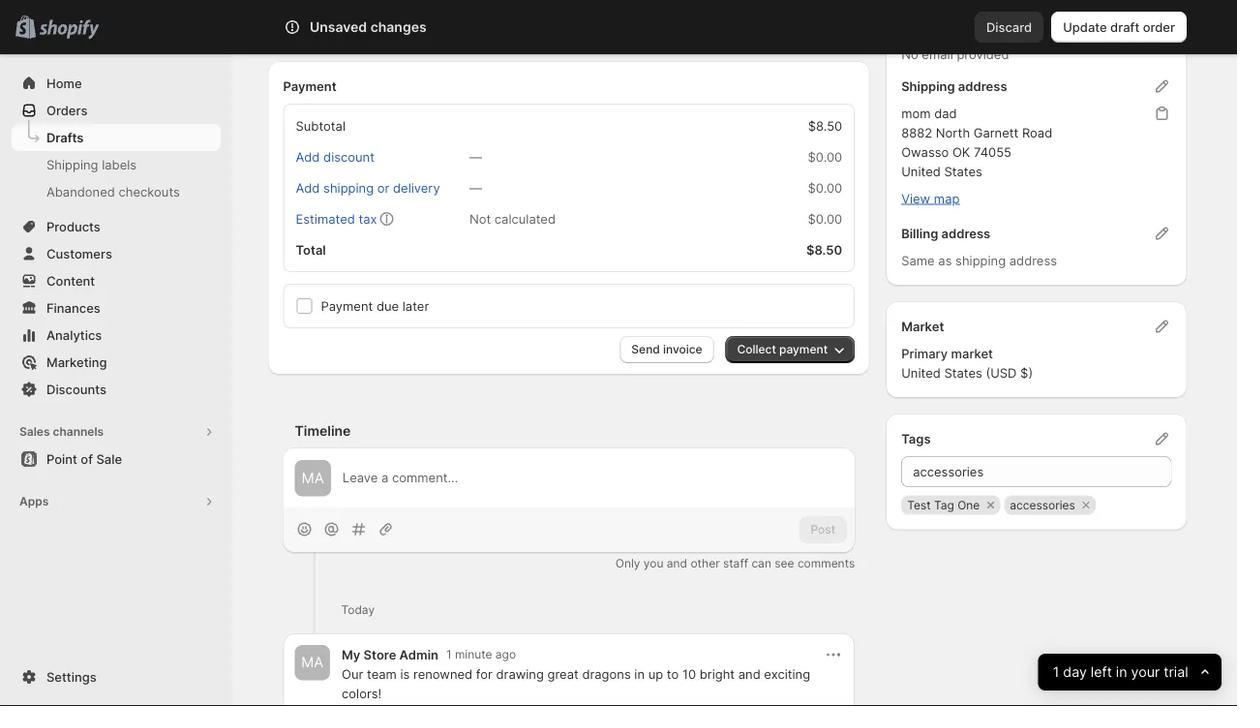 Task type: vqa. For each thing, say whether or not it's contained in the screenshot.
'Created By'
no



Task type: describe. For each thing, give the bounding box(es) containing it.
collect payment
[[738, 343, 828, 357]]

draft
[[1111, 19, 1140, 34]]

contact
[[902, 20, 951, 35]]

united inside the primary market united states (usd $)
[[902, 366, 941, 381]]

point of sale link
[[12, 445, 221, 473]]

discounts
[[46, 382, 107, 397]]

$0.00 for add shipping or delivery
[[808, 181, 843, 196]]

add shipping or delivery button
[[284, 175, 452, 202]]

shipping labels
[[46, 157, 137, 172]]

only you and other staff can see comments
[[616, 557, 855, 571]]

dad
[[935, 106, 957, 121]]

test tag one
[[908, 498, 980, 512]]

test
[[908, 498, 931, 512]]

orders link
[[12, 97, 221, 124]]

only
[[616, 557, 641, 571]]

day
[[1064, 664, 1088, 680]]

email
[[922, 47, 954, 62]]

other
[[691, 557, 720, 571]]

changes
[[371, 19, 427, 35]]

total
[[296, 243, 326, 258]]

north
[[936, 125, 971, 140]]

abandoned
[[46, 184, 115, 199]]

$8.50 button
[[322, 7, 380, 34]]

abandoned checkouts link
[[12, 178, 221, 205]]

sales
[[19, 425, 50, 439]]

post
[[811, 523, 836, 537]]

update draft order button
[[1052, 12, 1187, 43]]

add for add shipping or delivery
[[296, 181, 320, 196]]

admin
[[400, 647, 439, 662]]

view map
[[902, 191, 960, 206]]

discard
[[987, 19, 1033, 34]]

minute
[[455, 648, 492, 662]]

post button
[[799, 517, 848, 544]]

contact information
[[902, 20, 1024, 35]]

united inside mom dad 8882 north garnett road owasso ok 74055 united states
[[902, 164, 941, 179]]

1 vertical spatial shipping
[[956, 253, 1006, 268]]

abandoned checkouts
[[46, 184, 180, 199]]

search
[[362, 19, 404, 34]]

collect
[[738, 343, 777, 357]]

or
[[377, 181, 390, 196]]

— for add discount
[[470, 150, 482, 165]]

tag
[[934, 498, 955, 512]]

can
[[752, 557, 772, 571]]

up
[[649, 667, 664, 682]]

store
[[364, 647, 396, 662]]

products link
[[12, 213, 221, 240]]

shipping for shipping labels
[[46, 157, 98, 172]]

for
[[476, 667, 493, 682]]

calculated
[[495, 212, 556, 227]]

subtotal
[[296, 119, 346, 134]]

payment for payment
[[283, 79, 337, 94]]

of
[[81, 451, 93, 466]]

add discount button
[[284, 144, 386, 171]]

3 $0.00 from the top
[[808, 212, 843, 227]]

finances link
[[12, 294, 221, 322]]

primary market united states (usd $)
[[902, 346, 1033, 381]]

and inside my store admin 1 minute ago our team is renowned for drawing great dragons in up to 10 bright and exciting colors!
[[739, 667, 761, 682]]

unsaved changes
[[310, 19, 427, 35]]

billing address
[[902, 226, 991, 241]]

(usd
[[986, 366, 1017, 381]]

comments
[[798, 557, 855, 571]]

send invoice
[[632, 343, 703, 357]]

later
[[403, 299, 429, 314]]

marketing link
[[12, 349, 221, 376]]

due
[[377, 299, 399, 314]]

left
[[1091, 664, 1113, 680]]

drafts
[[46, 130, 84, 145]]

payment due later
[[321, 299, 429, 314]]

collect payment button
[[726, 337, 855, 364]]

payment for payment due later
[[321, 299, 373, 314]]

$8.50 inside $8.50 button
[[334, 13, 368, 28]]

apps button
[[12, 488, 221, 515]]

provided
[[957, 47, 1010, 62]]

add shipping or delivery
[[296, 181, 440, 196]]

1 day left in your trial
[[1054, 664, 1189, 680]]

estimated tax button
[[284, 206, 389, 233]]

order
[[1143, 19, 1176, 34]]

today
[[341, 603, 375, 617]]

$8.50 for total
[[807, 243, 843, 258]]

colors!
[[342, 686, 382, 701]]

estimated tax
[[296, 212, 377, 227]]



Task type: locate. For each thing, give the bounding box(es) containing it.
1 horizontal spatial shipping
[[956, 253, 1006, 268]]

add down subtotal
[[296, 150, 320, 165]]

states inside the primary market united states (usd $)
[[945, 366, 983, 381]]

0 vertical spatial payment
[[283, 79, 337, 94]]

staff
[[723, 557, 749, 571]]

1 day left in your trial button
[[1039, 654, 1222, 691]]

1 vertical spatial states
[[945, 366, 983, 381]]

states
[[945, 164, 983, 179], [945, 366, 983, 381]]

home link
[[12, 70, 221, 97]]

as
[[939, 253, 952, 268]]

1 — from the top
[[470, 150, 482, 165]]

same as shipping address
[[902, 253, 1058, 268]]

$8.50 left mom
[[808, 119, 843, 134]]

1 avatar with initials m a image from the top
[[295, 461, 331, 497]]

owasso
[[902, 145, 949, 160]]

1 left day
[[1054, 664, 1060, 680]]

apps
[[19, 494, 49, 508]]

discounts link
[[12, 376, 221, 403]]

shipping inside button
[[324, 181, 374, 196]]

avatar with initials m a image
[[295, 461, 331, 497], [295, 645, 330, 681]]

address right as
[[1010, 253, 1058, 268]]

— for add shipping or delivery
[[470, 181, 482, 196]]

0 horizontal spatial and
[[667, 557, 688, 571]]

our
[[342, 667, 364, 682]]

0 vertical spatial united
[[902, 164, 941, 179]]

1 horizontal spatial in
[[1117, 664, 1128, 680]]

address down provided
[[959, 79, 1008, 94]]

$0.00 for add discount
[[808, 150, 843, 165]]

0 vertical spatial and
[[667, 557, 688, 571]]

you
[[644, 557, 664, 571]]

update
[[1064, 19, 1108, 34]]

delivery
[[393, 181, 440, 196]]

trial
[[1165, 664, 1189, 680]]

$8.50
[[334, 13, 368, 28], [808, 119, 843, 134], [807, 243, 843, 258]]

states inside mom dad 8882 north garnett road owasso ok 74055 united states
[[945, 164, 983, 179]]

1 vertical spatial add
[[296, 181, 320, 196]]

1 horizontal spatial 1
[[1054, 664, 1060, 680]]

exciting
[[764, 667, 811, 682]]

shipping right as
[[956, 253, 1006, 268]]

74055
[[974, 145, 1012, 160]]

0 horizontal spatial shipping
[[46, 157, 98, 172]]

search button
[[331, 12, 892, 43]]

2 united from the top
[[902, 366, 941, 381]]

send invoice button
[[620, 337, 714, 364]]

2 states from the top
[[945, 366, 983, 381]]

tags
[[902, 431, 931, 446]]

add up estimated
[[296, 181, 320, 196]]

0 horizontal spatial shipping
[[324, 181, 374, 196]]

customers
[[46, 246, 112, 261]]

view
[[902, 191, 931, 206]]

1 vertical spatial payment
[[321, 299, 373, 314]]

2 vertical spatial $0.00
[[808, 212, 843, 227]]

market
[[902, 319, 945, 334]]

1 inside 'dropdown button'
[[1054, 664, 1060, 680]]

great
[[548, 667, 579, 682]]

estimated
[[296, 212, 355, 227]]

1 inside my store admin 1 minute ago our team is renowned for drawing great dragons in up to 10 bright and exciting colors!
[[446, 648, 452, 662]]

8882
[[902, 125, 933, 140]]

in inside my store admin 1 minute ago our team is renowned for drawing great dragons in up to 10 bright and exciting colors!
[[635, 667, 645, 682]]

0 vertical spatial shipping
[[324, 181, 374, 196]]

payment left due
[[321, 299, 373, 314]]

send
[[632, 343, 660, 357]]

finances
[[46, 300, 101, 315]]

sales channels
[[19, 425, 104, 439]]

and
[[667, 557, 688, 571], [739, 667, 761, 682]]

2 — from the top
[[470, 181, 482, 196]]

discount
[[324, 150, 375, 165]]

2 vertical spatial $8.50
[[807, 243, 843, 258]]

market
[[952, 346, 994, 361]]

address up same as shipping address
[[942, 226, 991, 241]]

add inside add shipping or delivery button
[[296, 181, 320, 196]]

my
[[342, 647, 361, 662]]

1 vertical spatial united
[[902, 366, 941, 381]]

1 horizontal spatial shipping
[[902, 79, 956, 94]]

2 vertical spatial address
[[1010, 253, 1058, 268]]

0 vertical spatial avatar with initials m a image
[[295, 461, 331, 497]]

my store admin 1 minute ago our team is renowned for drawing great dragons in up to 10 bright and exciting colors!
[[342, 647, 814, 701]]

to
[[667, 667, 679, 682]]

analytics link
[[12, 322, 221, 349]]

tax
[[359, 212, 377, 227]]

bright
[[700, 667, 735, 682]]

0 horizontal spatial 1
[[446, 648, 452, 662]]

payment up subtotal
[[283, 79, 337, 94]]

team
[[367, 667, 397, 682]]

see
[[775, 557, 795, 571]]

states down market
[[945, 366, 983, 381]]

in
[[1117, 664, 1128, 680], [635, 667, 645, 682]]

2 add from the top
[[296, 181, 320, 196]]

0 vertical spatial $0.00
[[808, 150, 843, 165]]

and right you
[[667, 557, 688, 571]]

address for shipping address
[[959, 79, 1008, 94]]

states down 'ok'
[[945, 164, 983, 179]]

unsaved
[[310, 19, 367, 35]]

avatar with initials m a image down timeline
[[295, 461, 331, 497]]

0 vertical spatial shipping
[[902, 79, 956, 94]]

1 vertical spatial —
[[470, 181, 482, 196]]

mom
[[902, 106, 931, 121]]

united down primary
[[902, 366, 941, 381]]

2 $0.00 from the top
[[808, 181, 843, 196]]

None text field
[[902, 457, 1172, 488]]

0 vertical spatial address
[[959, 79, 1008, 94]]

0 vertical spatial $8.50
[[334, 13, 368, 28]]

1 vertical spatial 1
[[1054, 664, 1060, 680]]

timeline
[[295, 423, 351, 440]]

1 vertical spatial shipping
[[46, 157, 98, 172]]

in left the up
[[635, 667, 645, 682]]

no email provided
[[902, 47, 1010, 62]]

address
[[959, 79, 1008, 94], [942, 226, 991, 241], [1010, 253, 1058, 268]]

customers link
[[12, 240, 221, 267]]

shipping inside shipping labels link
[[46, 157, 98, 172]]

1 united from the top
[[902, 164, 941, 179]]

accessories
[[1010, 498, 1076, 512]]

10
[[683, 667, 696, 682]]

1 vertical spatial $0.00
[[808, 181, 843, 196]]

point of sale
[[46, 451, 122, 466]]

shipping for shipping address
[[902, 79, 956, 94]]

labels
[[102, 157, 137, 172]]

1 horizontal spatial and
[[739, 667, 761, 682]]

avatar with initials m a image left my
[[295, 645, 330, 681]]

and right bright
[[739, 667, 761, 682]]

add for add discount
[[296, 150, 320, 165]]

0 vertical spatial add
[[296, 150, 320, 165]]

1 add from the top
[[296, 150, 320, 165]]

1 up renowned
[[446, 648, 452, 662]]

channels
[[53, 425, 104, 439]]

in right left
[[1117, 664, 1128, 680]]

2 avatar with initials m a image from the top
[[295, 645, 330, 681]]

Leave a comment... text field
[[343, 469, 844, 488]]

shipping
[[902, 79, 956, 94], [46, 157, 98, 172]]

$)
[[1021, 366, 1033, 381]]

shipping up mom
[[902, 79, 956, 94]]

add discount
[[296, 150, 375, 165]]

1 vertical spatial and
[[739, 667, 761, 682]]

map
[[934, 191, 960, 206]]

1 vertical spatial avatar with initials m a image
[[295, 645, 330, 681]]

no
[[902, 47, 919, 62]]

0 vertical spatial —
[[470, 150, 482, 165]]

add inside add discount button
[[296, 150, 320, 165]]

primary
[[902, 346, 948, 361]]

home
[[46, 76, 82, 91]]

$8.50 left changes
[[334, 13, 368, 28]]

$8.50 for subtotal
[[808, 119, 843, 134]]

address for billing address
[[942, 226, 991, 241]]

shopify image
[[39, 20, 99, 39]]

in inside 'dropdown button'
[[1117, 664, 1128, 680]]

shipping labels link
[[12, 151, 221, 178]]

point of sale button
[[0, 445, 232, 473]]

1 vertical spatial $8.50
[[808, 119, 843, 134]]

0 horizontal spatial in
[[635, 667, 645, 682]]

$8.50 left "same" at right
[[807, 243, 843, 258]]

sales channels button
[[12, 418, 221, 445]]

shipping down "discount"
[[324, 181, 374, 196]]

united down owasso
[[902, 164, 941, 179]]

settings
[[46, 669, 97, 684]]

mom dad 8882 north garnett road owasso ok 74055 united states
[[902, 106, 1053, 179]]

ago
[[496, 648, 516, 662]]

shipping address
[[902, 79, 1008, 94]]

0 vertical spatial states
[[945, 164, 983, 179]]

products
[[46, 219, 101, 234]]

1 states from the top
[[945, 164, 983, 179]]

shipping down drafts
[[46, 157, 98, 172]]

1 vertical spatial address
[[942, 226, 991, 241]]

dragons
[[582, 667, 631, 682]]

renowned
[[414, 667, 473, 682]]

same
[[902, 253, 935, 268]]

1 $0.00 from the top
[[808, 150, 843, 165]]

0 vertical spatial 1
[[446, 648, 452, 662]]

1
[[446, 648, 452, 662], [1054, 664, 1060, 680]]

drawing
[[496, 667, 544, 682]]

update draft order
[[1064, 19, 1176, 34]]

add
[[296, 150, 320, 165], [296, 181, 320, 196]]



